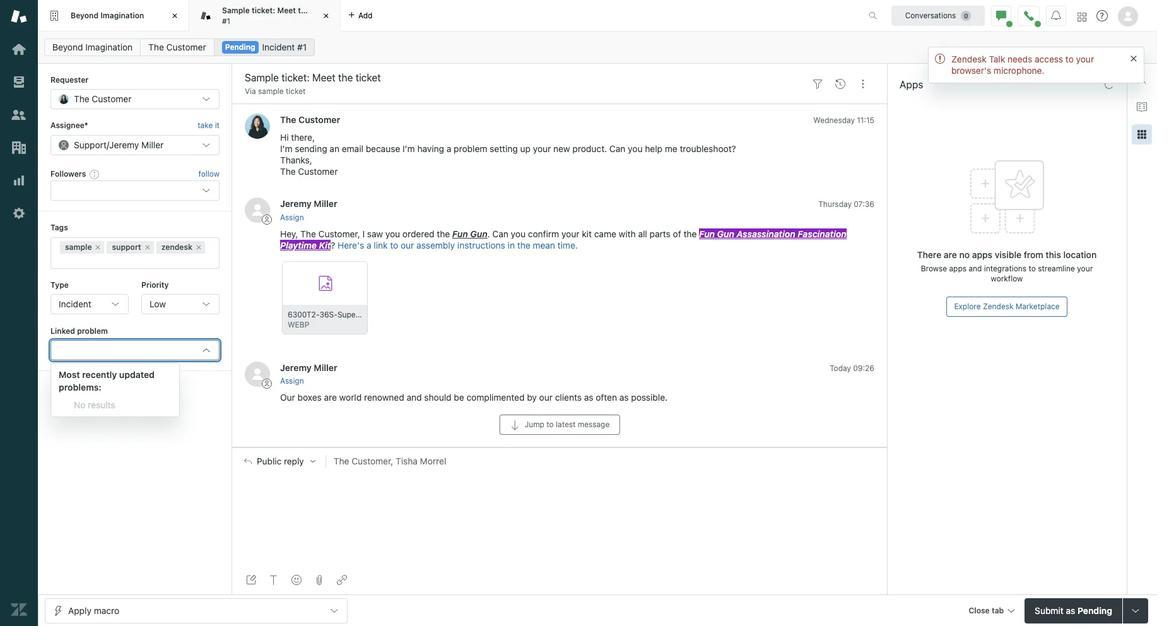 Task type: vqa. For each thing, say whether or not it's contained in the screenshot.
Manage Views Link
no



Task type: describe. For each thing, give the bounding box(es) containing it.
came
[[594, 228, 617, 239]]

access
[[1035, 54, 1064, 64]]

priority
[[141, 280, 169, 289]]

follow button
[[199, 168, 220, 180]]

× button
[[1130, 50, 1138, 64]]

message
[[578, 420, 610, 429]]

draft mode image
[[246, 575, 256, 585]]

close image
[[169, 9, 181, 22]]

jump
[[525, 420, 545, 429]]

jump to latest message button
[[500, 414, 620, 435]]

all
[[638, 228, 647, 239]]

support
[[74, 139, 107, 150]]

assembly
[[417, 240, 455, 250]]

public reply
[[257, 456, 304, 466]]

hide composer image
[[555, 442, 565, 452]]

parts
[[650, 228, 671, 239]]

sample ticket: meet the ticket #1
[[222, 6, 333, 26]]

apps image
[[1137, 129, 1147, 139]]

2 horizontal spatial as
[[1066, 605, 1076, 616]]

beyond imagination inside 'tab'
[[71, 11, 144, 20]]

reply
[[284, 456, 304, 466]]

visible
[[995, 249, 1022, 260]]

imagination inside beyond imagination link
[[85, 42, 133, 52]]

miller for today
[[314, 362, 337, 373]]

add link (cmd k) image
[[337, 575, 347, 585]]

renowned
[[364, 392, 404, 403]]

add button
[[341, 0, 380, 31]]

the inside hi there, i'm sending an email because i'm having a problem setting up your new product. can you help me troubleshoot? thanks, the customer
[[280, 166, 296, 177]]

format text image
[[269, 575, 279, 585]]

this
[[1046, 249, 1062, 260]]

conversations
[[906, 10, 956, 20]]

09:26
[[854, 363, 875, 373]]

ordered
[[403, 228, 435, 239]]

customer inside secondary "element"
[[166, 42, 206, 52]]

marketplace
[[1016, 302, 1060, 311]]

1 horizontal spatial apps
[[972, 249, 993, 260]]

apply
[[68, 605, 91, 616]]

playtime
[[280, 240, 317, 250]]

#1 inside secondary "element"
[[297, 42, 307, 52]]

sending
[[295, 144, 327, 154]]

0 horizontal spatial a
[[367, 240, 371, 250]]

it
[[215, 121, 220, 130]]

recently
[[82, 369, 117, 380]]

notifications image
[[1052, 10, 1062, 21]]

setting
[[490, 144, 518, 154]]

assignee* element
[[50, 135, 220, 155]]

browse
[[921, 264, 947, 273]]

problems:
[[59, 382, 101, 393]]

because
[[366, 144, 400, 154]]

type
[[50, 280, 69, 289]]

to inside there are no apps visible from this location browse apps and integrations to streamline your workflow
[[1029, 264, 1036, 273]]

browser's
[[952, 65, 992, 76]]

beyond imagination inside secondary "element"
[[52, 42, 133, 52]]

the right in
[[517, 240, 531, 250]]

zendesk inside zendesk talk needs access to your browser's microphone.
[[952, 54, 987, 64]]

get help image
[[1097, 10, 1108, 21]]

no
[[74, 399, 85, 410]]

? here's a link to our assembly instructions in the mean time.
[[331, 240, 578, 250]]

thursday 07:36
[[819, 200, 875, 209]]

hey,
[[280, 228, 298, 239]]

there
[[918, 249, 942, 260]]

jeremy for today 09:26
[[280, 362, 312, 373]]

insert emojis image
[[292, 575, 302, 585]]

11:15
[[857, 116, 875, 125]]

the customer, tisha morrel
[[334, 456, 446, 466]]

secondary element
[[38, 35, 1158, 60]]

zendesk support image
[[11, 8, 27, 25]]

button displays agent's chat status as online. image
[[997, 10, 1007, 21]]

1 gun from the left
[[470, 228, 488, 239]]

tags
[[50, 223, 68, 232]]

low
[[150, 299, 166, 309]]

Linked problem field
[[59, 345, 196, 356]]

the down requester
[[74, 94, 89, 104]]

complimented
[[467, 392, 525, 403]]

support
[[112, 242, 141, 252]]

public reply button
[[233, 448, 326, 474]]

apps
[[900, 79, 924, 90]]

add attachment image
[[314, 575, 324, 585]]

miller inside assignee* element
[[141, 139, 164, 150]]

troubleshoot?
[[680, 144, 736, 154]]

are inside there are no apps visible from this location browse apps and integrations to streamline your workflow
[[944, 249, 957, 260]]

Thursday 07:36 text field
[[819, 200, 875, 209]]

incident for incident
[[59, 299, 91, 309]]

ticket inside sample ticket: meet the ticket #1
[[312, 6, 333, 15]]

assign for today 09:26
[[280, 376, 304, 386]]

integrations
[[984, 264, 1027, 273]]

via
[[245, 86, 256, 96]]

today
[[830, 363, 851, 373]]

there,
[[291, 132, 315, 143]]

take
[[198, 121, 213, 130]]

no results
[[74, 399, 115, 410]]

the inside secondary "element"
[[148, 42, 164, 52]]

followers element
[[50, 181, 220, 201]]

imagination inside beyond imagination 'tab'
[[101, 11, 144, 20]]

close tab
[[969, 606, 1004, 615]]

explore zendesk marketplace button
[[947, 297, 1068, 317]]

the customer link inside secondary "element"
[[140, 39, 214, 56]]

displays possible ticket submission types image
[[1131, 606, 1141, 616]]

info on adding followers image
[[90, 169, 100, 179]]

here's a link to our assembly instructions in the mean time. link
[[338, 240, 578, 250]]

latest
[[556, 420, 576, 429]]

thanks,
[[280, 155, 312, 166]]

pending inside secondary "element"
[[225, 42, 255, 52]]

0 vertical spatial sample
[[258, 86, 284, 96]]

the up the assembly
[[437, 228, 450, 239]]

linked problem element
[[50, 340, 220, 361]]

events image
[[836, 79, 846, 89]]

talk
[[989, 54, 1006, 64]]

linked problem
[[50, 326, 108, 336]]

0 horizontal spatial as
[[584, 392, 594, 403]]

no
[[960, 249, 970, 260]]

sample
[[222, 6, 250, 15]]

me
[[665, 144, 678, 154]]

most recently updated problems:
[[59, 369, 155, 393]]

are inside conversationlabel "log"
[[324, 392, 337, 403]]

boxes
[[298, 392, 322, 403]]

to inside conversationlabel "log"
[[390, 240, 398, 250]]

0 horizontal spatial our
[[401, 240, 414, 250]]

macro
[[94, 605, 119, 616]]

take it
[[198, 121, 220, 130]]

often
[[596, 392, 617, 403]]

in
[[508, 240, 515, 250]]

beyond imagination tab
[[38, 0, 189, 32]]

explore zendesk marketplace
[[955, 302, 1060, 311]]

close image
[[320, 9, 333, 22]]

/
[[107, 139, 109, 150]]

1 vertical spatial the customer link
[[280, 114, 340, 125]]

fun inside fun gun assassination fascination playtime kit
[[699, 228, 715, 239]]

1 horizontal spatial our
[[539, 392, 553, 403]]

submit as pending
[[1035, 605, 1113, 616]]

×
[[1130, 50, 1138, 64]]



Task type: locate. For each thing, give the bounding box(es) containing it.
beyond up beyond imagination link
[[71, 11, 98, 20]]

problem down incident popup button
[[77, 326, 108, 336]]

customer inside the 'requester' element
[[92, 94, 132, 104]]

sample down tags
[[65, 242, 92, 252]]

beyond inside 'tab'
[[71, 11, 98, 20]]

the right reply
[[334, 456, 349, 466]]

0 horizontal spatial i'm
[[280, 144, 293, 154]]

1 vertical spatial beyond imagination
[[52, 42, 133, 52]]

incident down sample ticket: meet the ticket #1 at the top left of page
[[262, 42, 295, 52]]

2 horizontal spatial you
[[628, 144, 643, 154]]

imagination down beyond imagination 'tab'
[[85, 42, 133, 52]]

avatar image
[[245, 114, 270, 139], [245, 198, 270, 223], [245, 361, 270, 387]]

miller up boxes
[[314, 362, 337, 373]]

you up link
[[385, 228, 400, 239]]

1 vertical spatial incident
[[59, 299, 91, 309]]

help
[[645, 144, 663, 154]]

incident for incident #1
[[262, 42, 295, 52]]

1 vertical spatial assign button
[[280, 376, 304, 387]]

be
[[454, 392, 464, 403]]

1 assign from the top
[[280, 213, 304, 222]]

0 vertical spatial the customer
[[148, 42, 206, 52]]

0 vertical spatial are
[[944, 249, 957, 260]]

the up hi in the top left of the page
[[280, 114, 296, 125]]

can
[[610, 144, 626, 154], [493, 228, 509, 239]]

assign button up our
[[280, 376, 304, 387]]

0 vertical spatial the customer link
[[140, 39, 214, 56]]

1 horizontal spatial ticket
[[312, 6, 333, 15]]

customer, inside button
[[352, 456, 393, 466]]

remove image for sample
[[94, 243, 102, 251]]

up
[[520, 144, 531, 154]]

1 vertical spatial avatar image
[[245, 198, 270, 223]]

remove image for zendesk
[[195, 243, 203, 251]]

beyond imagination down beyond imagination 'tab'
[[52, 42, 133, 52]]

2 vertical spatial avatar image
[[245, 361, 270, 387]]

customer down sending
[[298, 166, 338, 177]]

jeremy up our
[[280, 362, 312, 373]]

0 vertical spatial miller
[[141, 139, 164, 150]]

organizations image
[[11, 139, 27, 156]]

1 fun from the left
[[452, 228, 468, 239]]

#1 down sample ticket: meet the ticket #1 at the top left of page
[[297, 42, 307, 52]]

customer, up ?
[[318, 228, 360, 239]]

linked problem list box
[[50, 363, 180, 417]]

you left help
[[628, 144, 643, 154]]

0 horizontal spatial you
[[385, 228, 400, 239]]

beyond inside secondary "element"
[[52, 42, 83, 52]]

ticket actions image
[[858, 79, 868, 89]]

0 horizontal spatial sample
[[65, 242, 92, 252]]

1 horizontal spatial i'm
[[403, 144, 415, 154]]

are left world
[[324, 392, 337, 403]]

0 vertical spatial problem
[[454, 144, 488, 154]]

incident inside popup button
[[59, 299, 91, 309]]

0 vertical spatial beyond imagination
[[71, 11, 144, 20]]

customer context image
[[1137, 74, 1147, 84]]

meet
[[277, 6, 296, 15]]

microphone.
[[994, 65, 1045, 76]]

customer,
[[318, 228, 360, 239], [352, 456, 393, 466]]

to inside zendesk talk needs access to your browser's microphone.
[[1066, 54, 1074, 64]]

jeremy up "hey,"
[[280, 198, 312, 209]]

0 horizontal spatial can
[[493, 228, 509, 239]]

sample
[[258, 86, 284, 96], [65, 242, 92, 252]]

a
[[447, 144, 452, 154], [367, 240, 371, 250]]

1 vertical spatial imagination
[[85, 42, 133, 52]]

1 vertical spatial can
[[493, 228, 509, 239]]

0 vertical spatial incident
[[262, 42, 295, 52]]

0 vertical spatial ticket
[[312, 6, 333, 15]]

and inside conversationlabel "log"
[[407, 392, 422, 403]]

tab
[[992, 606, 1004, 615]]

via sample ticket
[[245, 86, 306, 96]]

gun
[[470, 228, 488, 239], [717, 228, 735, 239]]

a right having
[[447, 144, 452, 154]]

jeremy for thursday 07:36
[[280, 198, 312, 209]]

zendesk image
[[11, 601, 27, 618]]

2 assign from the top
[[280, 376, 304, 386]]

and inside there are no apps visible from this location browse apps and integrations to streamline your workflow
[[969, 264, 982, 273]]

Today 09:26 text field
[[830, 363, 875, 373]]

the right meet at the left top
[[298, 6, 310, 15]]

sample right via
[[258, 86, 284, 96]]

main element
[[0, 0, 38, 626]]

from
[[1024, 249, 1044, 260]]

your inside hi there, i'm sending an email because i'm having a problem setting up your new product. can you help me troubleshoot? thanks, the customer
[[533, 144, 551, 154]]

views image
[[11, 74, 27, 90]]

should
[[424, 392, 452, 403]]

updated
[[119, 369, 155, 380]]

take it button
[[198, 120, 220, 132]]

webp
[[288, 320, 309, 329]]

instructions
[[458, 240, 505, 250]]

incident inside secondary "element"
[[262, 42, 295, 52]]

pending left displays possible ticket submission types icon
[[1078, 605, 1113, 616]]

the
[[298, 6, 310, 15], [437, 228, 450, 239], [684, 228, 697, 239], [517, 240, 531, 250]]

0 vertical spatial jeremy
[[109, 139, 139, 150]]

you inside hi there, i'm sending an email because i'm having a problem setting up your new product. can you help me troubleshoot? thanks, the customer
[[628, 144, 643, 154]]

jeremy miller link for today
[[280, 362, 337, 373]]

0 horizontal spatial fun
[[452, 228, 468, 239]]

customer inside hi there, i'm sending an email because i'm having a problem setting up your new product. can you help me troubleshoot? thanks, the customer
[[298, 166, 338, 177]]

1 i'm from the left
[[280, 144, 293, 154]]

1 horizontal spatial the customer link
[[280, 114, 340, 125]]

0 vertical spatial zendesk
[[952, 54, 987, 64]]

1 horizontal spatial you
[[511, 228, 526, 239]]

miller for thursday
[[314, 198, 337, 209]]

as
[[584, 392, 594, 403], [620, 392, 629, 403], [1066, 605, 1076, 616]]

0 vertical spatial pending
[[225, 42, 255, 52]]

0 vertical spatial can
[[610, 144, 626, 154]]

the customer link down close icon
[[140, 39, 214, 56]]

incident down type
[[59, 299, 91, 309]]

wednesday 11:15
[[814, 116, 875, 125]]

workflow
[[991, 274, 1023, 283]]

hi
[[280, 132, 289, 143]]

beyond
[[71, 11, 98, 20], [52, 42, 83, 52]]

0 horizontal spatial problem
[[77, 326, 108, 336]]

1 horizontal spatial can
[[610, 144, 626, 154]]

conversationlabel log
[[232, 104, 887, 447]]

remove image left support
[[94, 243, 102, 251]]

your inside zendesk talk needs access to your browser's microphone.
[[1077, 54, 1095, 64]]

email
[[342, 144, 364, 154]]

you up in
[[511, 228, 526, 239]]

1 horizontal spatial problem
[[454, 144, 488, 154]]

there are no apps visible from this location browse apps and integrations to streamline your workflow
[[918, 249, 1097, 283]]

1 horizontal spatial #1
[[297, 42, 307, 52]]

#1 down "sample"
[[222, 16, 230, 26]]

0 vertical spatial a
[[447, 144, 452, 154]]

can right the '.'
[[493, 228, 509, 239]]

product.
[[573, 144, 607, 154]]

0 horizontal spatial incident
[[59, 299, 91, 309]]

2 vertical spatial the customer
[[280, 114, 340, 125]]

assign up our
[[280, 376, 304, 386]]

to right link
[[390, 240, 398, 250]]

jeremy miller link for thursday
[[280, 198, 337, 209]]

1 avatar image from the top
[[245, 114, 270, 139]]

jeremy miller assign
[[280, 198, 337, 222], [280, 362, 337, 386]]

0 horizontal spatial gun
[[470, 228, 488, 239]]

the down thanks,
[[280, 166, 296, 177]]

the right of
[[684, 228, 697, 239]]

zendesk talk needs access to your browser's microphone.
[[952, 54, 1095, 76]]

morrel
[[420, 456, 446, 466]]

1 vertical spatial sample
[[65, 242, 92, 252]]

hi there, i'm sending an email because i'm having a problem setting up your new product. can you help me troubleshoot? thanks, the customer
[[280, 132, 736, 177]]

1 vertical spatial jeremy miller assign
[[280, 362, 337, 386]]

tisha
[[396, 456, 418, 466]]

with
[[619, 228, 636, 239]]

assign for thursday 07:36
[[280, 213, 304, 222]]

0 vertical spatial assign
[[280, 213, 304, 222]]

zendesk products image
[[1078, 12, 1087, 21]]

2 assign button from the top
[[280, 376, 304, 387]]

get started image
[[11, 41, 27, 57]]

customers image
[[11, 107, 27, 123]]

follow
[[199, 169, 220, 179]]

new
[[554, 144, 570, 154]]

time.
[[558, 240, 578, 250]]

3 avatar image from the top
[[245, 361, 270, 387]]

the customer link
[[140, 39, 214, 56], [280, 114, 340, 125]]

1 horizontal spatial pending
[[1078, 605, 1113, 616]]

customer, inside conversationlabel "log"
[[318, 228, 360, 239]]

the customer down close icon
[[148, 42, 206, 52]]

1 vertical spatial customer,
[[352, 456, 393, 466]]

as left often
[[584, 392, 594, 403]]

jeremy miller assign up boxes
[[280, 362, 337, 386]]

zendesk down workflow
[[983, 302, 1014, 311]]

to down 'from'
[[1029, 264, 1036, 273]]

your up time.
[[562, 228, 580, 239]]

2 vertical spatial miller
[[314, 362, 337, 373]]

1 vertical spatial the customer
[[74, 94, 132, 104]]

zendesk
[[161, 242, 193, 252]]

remove image for support
[[144, 243, 151, 251]]

saw
[[367, 228, 383, 239]]

0 horizontal spatial are
[[324, 392, 337, 403]]

1 horizontal spatial incident
[[262, 42, 295, 52]]

are left no
[[944, 249, 957, 260]]

fascination
[[798, 228, 847, 239]]

2 remove image from the left
[[144, 243, 151, 251]]

remove image right zendesk
[[195, 243, 203, 251]]

jeremy inside assignee* element
[[109, 139, 139, 150]]

2 i'm from the left
[[403, 144, 415, 154]]

jeremy miller assign for thursday 07:36
[[280, 198, 337, 222]]

knowledge image
[[1137, 102, 1147, 112]]

fun right of
[[699, 228, 715, 239]]

assign up "hey,"
[[280, 213, 304, 222]]

2 horizontal spatial remove image
[[195, 243, 203, 251]]

and left should
[[407, 392, 422, 403]]

requester element
[[50, 89, 220, 109]]

linked
[[50, 326, 75, 336]]

to inside button
[[547, 420, 554, 429]]

imagination up beyond imagination link
[[101, 11, 144, 20]]

problem left setting
[[454, 144, 488, 154]]

close
[[969, 606, 990, 615]]

link
[[374, 240, 388, 250]]

the up playtime
[[301, 228, 316, 239]]

apps down no
[[950, 264, 967, 273]]

0 horizontal spatial #1
[[222, 16, 230, 26]]

tab containing sample ticket: meet the ticket
[[189, 0, 341, 32]]

as right often
[[620, 392, 629, 403]]

1 horizontal spatial are
[[944, 249, 957, 260]]

0 vertical spatial imagination
[[101, 11, 144, 20]]

a inside hi there, i'm sending an email because i'm having a problem setting up your new product. can you help me troubleshoot? thanks, the customer
[[447, 144, 452, 154]]

miller up kit
[[314, 198, 337, 209]]

0 horizontal spatial ticket
[[286, 86, 306, 96]]

1 vertical spatial apps
[[950, 264, 967, 273]]

your inside there are no apps visible from this location browse apps and integrations to streamline your workflow
[[1078, 264, 1093, 273]]

1 horizontal spatial sample
[[258, 86, 284, 96]]

apps right no
[[972, 249, 993, 260]]

jeremy miller link up "hey,"
[[280, 198, 337, 209]]

1 remove image from the left
[[94, 243, 102, 251]]

avatar image for thursday 07:36
[[245, 198, 270, 223]]

and
[[969, 264, 982, 273], [407, 392, 422, 403]]

can right "product."
[[610, 144, 626, 154]]

1 horizontal spatial and
[[969, 264, 982, 273]]

pending down "sample"
[[225, 42, 255, 52]]

remove image
[[94, 243, 102, 251], [144, 243, 151, 251], [195, 243, 203, 251]]

our down ordered
[[401, 240, 414, 250]]

your down location
[[1078, 264, 1093, 273]]

0 vertical spatial customer,
[[318, 228, 360, 239]]

avatar image for today 09:26
[[245, 361, 270, 387]]

the customer
[[148, 42, 206, 52], [74, 94, 132, 104], [280, 114, 340, 125]]

2 horizontal spatial the customer
[[280, 114, 340, 125]]

filter image
[[813, 79, 823, 89]]

jeremy miller assign for today 09:26
[[280, 362, 337, 386]]

reporting image
[[11, 172, 27, 189]]

assassination
[[737, 228, 796, 239]]

2 vertical spatial jeremy
[[280, 362, 312, 373]]

jeremy right support
[[109, 139, 139, 150]]

our
[[280, 392, 295, 403]]

1 vertical spatial and
[[407, 392, 422, 403]]

the down beyond imagination 'tab'
[[148, 42, 164, 52]]

Subject field
[[242, 70, 804, 85]]

assignee*
[[50, 121, 88, 130]]

1 vertical spatial assign
[[280, 376, 304, 386]]

your
[[1077, 54, 1095, 64], [533, 144, 551, 154], [562, 228, 580, 239], [1078, 264, 1093, 273]]

i'm left having
[[403, 144, 415, 154]]

the inside sample ticket: meet the ticket #1
[[298, 6, 310, 15]]

fun
[[452, 228, 468, 239], [699, 228, 715, 239]]

2 jeremy miller link from the top
[[280, 362, 337, 373]]

customer
[[166, 42, 206, 52], [92, 94, 132, 104], [299, 114, 340, 125], [298, 166, 338, 177]]

0 vertical spatial jeremy miller link
[[280, 198, 337, 209]]

0 horizontal spatial and
[[407, 392, 422, 403]]

your right access
[[1077, 54, 1095, 64]]

0 vertical spatial our
[[401, 240, 414, 250]]

problem inside hi there, i'm sending an email because i'm having a problem setting up your new product. can you help me troubleshoot? thanks, the customer
[[454, 144, 488, 154]]

2 jeremy miller assign from the top
[[280, 362, 337, 386]]

a left link
[[367, 240, 371, 250]]

1 vertical spatial beyond
[[52, 42, 83, 52]]

0 vertical spatial jeremy miller assign
[[280, 198, 337, 222]]

you
[[628, 144, 643, 154], [385, 228, 400, 239], [511, 228, 526, 239]]

miller
[[141, 139, 164, 150], [314, 198, 337, 209], [314, 362, 337, 373]]

0 horizontal spatial pending
[[225, 42, 255, 52]]

the customer link up the there,
[[280, 114, 340, 125]]

Wednesday 11:15 text field
[[814, 116, 875, 125]]

miller right / on the top left
[[141, 139, 164, 150]]

ticket right via
[[286, 86, 306, 96]]

incident
[[262, 42, 295, 52], [59, 299, 91, 309]]

jeremy miller assign up "hey,"
[[280, 198, 337, 222]]

submit
[[1035, 605, 1064, 616]]

0 vertical spatial #1
[[222, 16, 230, 26]]

1 horizontal spatial a
[[447, 144, 452, 154]]

1 horizontal spatial the customer
[[148, 42, 206, 52]]

1 vertical spatial our
[[539, 392, 553, 403]]

0 horizontal spatial the customer
[[74, 94, 132, 104]]

gun up "instructions"
[[470, 228, 488, 239]]

0 vertical spatial apps
[[972, 249, 993, 260]]

2 avatar image from the top
[[245, 198, 270, 223]]

customer down close icon
[[166, 42, 206, 52]]

1 horizontal spatial as
[[620, 392, 629, 403]]

1 horizontal spatial gun
[[717, 228, 735, 239]]

zendesk up browser's
[[952, 54, 987, 64]]

here's
[[338, 240, 364, 250]]

your right up
[[533, 144, 551, 154]]

as right the submit
[[1066, 605, 1076, 616]]

the inside button
[[334, 456, 349, 466]]

1 jeremy miller assign from the top
[[280, 198, 337, 222]]

#1
[[222, 16, 230, 26], [297, 42, 307, 52]]

1 vertical spatial ticket
[[286, 86, 306, 96]]

customer up / on the top left
[[92, 94, 132, 104]]

tab
[[189, 0, 341, 32]]

2 fun from the left
[[699, 228, 715, 239]]

our boxes are world renowned and should be complimented by our clients as often as possible.
[[280, 392, 668, 403]]

0 horizontal spatial remove image
[[94, 243, 102, 251]]

to right jump
[[547, 420, 554, 429]]

and down no
[[969, 264, 982, 273]]

1 vertical spatial jeremy
[[280, 198, 312, 209]]

jeremy miller link up boxes
[[280, 362, 337, 373]]

1 vertical spatial are
[[324, 392, 337, 403]]

the customer inside the 'requester' element
[[74, 94, 132, 104]]

remove image right support
[[144, 243, 151, 251]]

0 horizontal spatial the customer link
[[140, 39, 214, 56]]

ticket right meet at the left top
[[312, 6, 333, 15]]

1 vertical spatial miller
[[314, 198, 337, 209]]

wednesday
[[814, 116, 855, 125]]

customer, left the tisha
[[352, 456, 393, 466]]

0 vertical spatial beyond
[[71, 11, 98, 20]]

0 vertical spatial assign button
[[280, 212, 304, 223]]

1 vertical spatial problem
[[77, 326, 108, 336]]

1 horizontal spatial fun
[[699, 228, 715, 239]]

#1 inside sample ticket: meet the ticket #1
[[222, 16, 230, 26]]

beyond imagination up beyond imagination link
[[71, 11, 144, 20]]

1 vertical spatial jeremy miller link
[[280, 362, 337, 373]]

1 vertical spatial pending
[[1078, 605, 1113, 616]]

beyond up requester
[[52, 42, 83, 52]]

our right by
[[539, 392, 553, 403]]

the
[[148, 42, 164, 52], [74, 94, 89, 104], [280, 114, 296, 125], [280, 166, 296, 177], [301, 228, 316, 239], [334, 456, 349, 466]]

0 vertical spatial avatar image
[[245, 114, 270, 139]]

jump to latest message
[[525, 420, 610, 429]]

1 jeremy miller link from the top
[[280, 198, 337, 209]]

0 horizontal spatial apps
[[950, 264, 967, 273]]

the customer down requester
[[74, 94, 132, 104]]

streamline
[[1038, 264, 1075, 273]]

assign button up "hey,"
[[280, 212, 304, 223]]

1 vertical spatial #1
[[297, 42, 307, 52]]

by
[[527, 392, 537, 403]]

to right access
[[1066, 54, 1074, 64]]

1 horizontal spatial remove image
[[144, 243, 151, 251]]

are
[[944, 249, 957, 260], [324, 392, 337, 403]]

1 assign button from the top
[[280, 212, 304, 223]]

assign button for thursday
[[280, 212, 304, 223]]

possible.
[[631, 392, 668, 403]]

an
[[330, 144, 340, 154]]

i'm down hi in the top left of the page
[[280, 144, 293, 154]]

1 vertical spatial a
[[367, 240, 371, 250]]

requester
[[50, 75, 89, 85]]

jeremy miller link
[[280, 198, 337, 209], [280, 362, 337, 373]]

gun inside fun gun assassination fascination playtime kit
[[717, 228, 735, 239]]

assign button for today
[[280, 376, 304, 387]]

can inside hi there, i'm sending an email because i'm having a problem setting up your new product. can you help me troubleshoot? thanks, the customer
[[610, 144, 626, 154]]

admin image
[[11, 205, 27, 222]]

kit
[[319, 240, 331, 250]]

tabs tab list
[[38, 0, 856, 32]]

fun up here's a link to our assembly instructions in the mean time. link
[[452, 228, 468, 239]]

?
[[331, 240, 335, 250]]

customer up the there,
[[299, 114, 340, 125]]

most
[[59, 369, 80, 380]]

apps
[[972, 249, 993, 260], [950, 264, 967, 273]]

the customer inside secondary "element"
[[148, 42, 206, 52]]

3 remove image from the left
[[195, 243, 203, 251]]

ticket:
[[252, 6, 275, 15]]

gun left the assassination
[[717, 228, 735, 239]]

the customer up the there,
[[280, 114, 340, 125]]

0 vertical spatial and
[[969, 264, 982, 273]]

imagination
[[101, 11, 144, 20], [85, 42, 133, 52]]

2 gun from the left
[[717, 228, 735, 239]]

results
[[88, 399, 115, 410]]

incident #1
[[262, 42, 307, 52]]

1 vertical spatial zendesk
[[983, 302, 1014, 311]]

the customer inside conversationlabel "log"
[[280, 114, 340, 125]]

zendesk inside button
[[983, 302, 1014, 311]]



